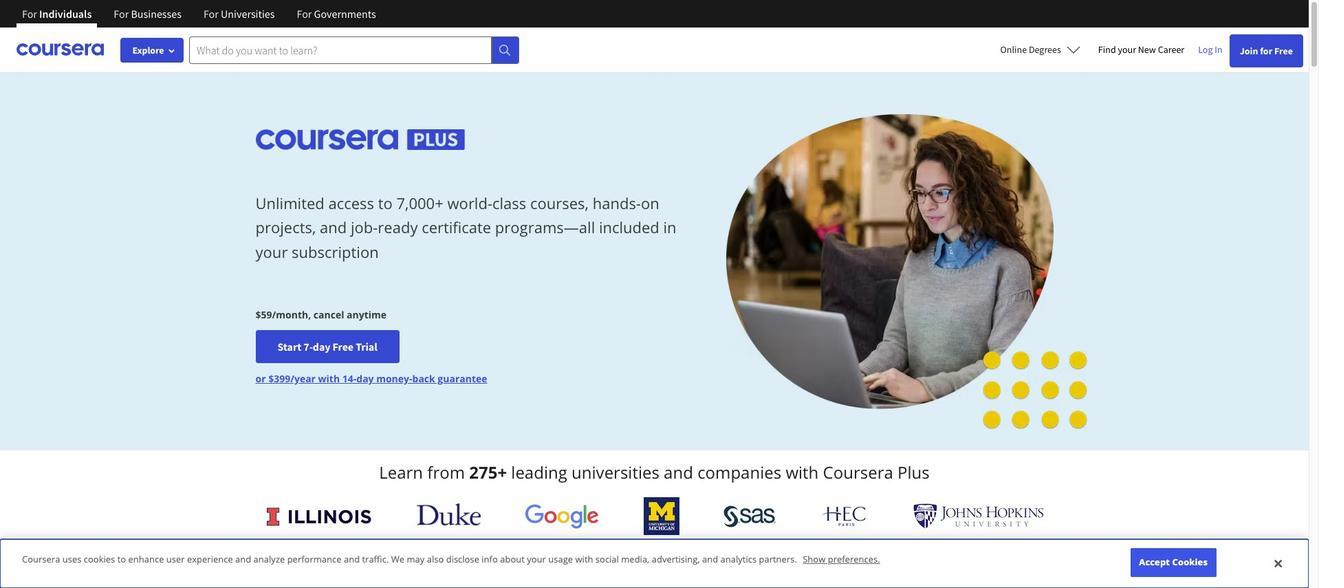 Task type: vqa. For each thing, say whether or not it's contained in the screenshot.
"job-"
yes



Task type: describe. For each thing, give the bounding box(es) containing it.
guarantee
[[438, 372, 487, 385]]

money-
[[376, 372, 412, 385]]

0 vertical spatial coursera
[[823, 461, 893, 484]]

log in
[[1198, 43, 1223, 56]]

join for free
[[1240, 45, 1293, 57]]

day inside button
[[313, 340, 331, 354]]

7,000+
[[397, 193, 444, 213]]

duke university image
[[417, 504, 481, 526]]

degrees
[[1029, 43, 1061, 56]]

programs—all
[[495, 217, 595, 238]]

find your new career link
[[1092, 41, 1192, 58]]

join
[[1240, 45, 1258, 57]]

your inside unlimited access to 7,000+ world-class courses, hands-on projects, and job-ready certificate programs—all included in your subscription
[[256, 241, 288, 262]]

trial
[[356, 340, 377, 354]]

ready
[[378, 217, 418, 238]]

world-
[[447, 193, 493, 213]]

or
[[256, 372, 266, 385]]

accept cookies
[[1139, 556, 1208, 568]]

explore button
[[120, 38, 184, 63]]

start
[[278, 340, 301, 354]]

in
[[664, 217, 677, 238]]

2 vertical spatial with
[[575, 553, 593, 566]]

universities
[[221, 7, 275, 21]]

cancel
[[314, 308, 344, 321]]

user
[[166, 553, 185, 566]]

14-
[[342, 372, 357, 385]]

sas image
[[724, 505, 776, 527]]

$59
[[256, 308, 272, 321]]

unlimited
[[256, 193, 325, 213]]

universities
[[572, 461, 660, 484]]

for for universities
[[204, 7, 219, 21]]

0 vertical spatial your
[[1118, 43, 1136, 56]]

about
[[500, 553, 525, 566]]

for individuals
[[22, 7, 92, 21]]

and left analyze
[[235, 553, 251, 566]]

0 horizontal spatial with
[[318, 372, 340, 385]]

$59 /month, cancel anytime
[[256, 308, 387, 321]]

info
[[482, 553, 498, 566]]

1 horizontal spatial free
[[1275, 45, 1293, 57]]

for universities
[[204, 7, 275, 21]]

for for businesses
[[114, 7, 129, 21]]

governments
[[314, 7, 376, 21]]

businesses
[[131, 7, 182, 21]]

media,
[[621, 553, 650, 566]]

traffic.
[[362, 553, 389, 566]]

start 7-day free trial button
[[256, 330, 399, 363]]

may
[[407, 553, 425, 566]]

coursera plus image
[[256, 129, 465, 150]]

learn
[[379, 461, 423, 484]]

find
[[1098, 43, 1116, 56]]

google image
[[525, 504, 599, 529]]

experience
[[187, 553, 233, 566]]

or $399 /year with 14-day money-back guarantee
[[256, 372, 487, 385]]

access
[[328, 193, 374, 213]]

learn from 275+ leading universities and companies with coursera plus
[[379, 461, 930, 484]]

0 horizontal spatial to
[[117, 553, 126, 566]]

projects,
[[256, 217, 316, 238]]

free inside button
[[333, 340, 354, 354]]

career
[[1158, 43, 1185, 56]]

What do you want to learn? text field
[[189, 36, 492, 64]]

1 horizontal spatial your
[[527, 553, 546, 566]]

also
[[427, 553, 444, 566]]

unlimited access to 7,000+ world-class courses, hands-on projects, and job-ready certificate programs—all included in your subscription
[[256, 193, 677, 262]]

cookies
[[84, 553, 115, 566]]

online
[[1001, 43, 1027, 56]]

individuals
[[39, 7, 92, 21]]

social
[[596, 553, 619, 566]]

show preferences. link
[[803, 553, 880, 566]]



Task type: locate. For each thing, give the bounding box(es) containing it.
leading
[[511, 461, 567, 484]]

certificate
[[422, 217, 491, 238]]

back
[[412, 372, 435, 385]]

to up "ready"
[[378, 193, 393, 213]]

0 vertical spatial day
[[313, 340, 331, 354]]

2 horizontal spatial with
[[786, 461, 819, 484]]

to
[[378, 193, 393, 213], [117, 553, 126, 566]]

job-
[[351, 217, 378, 238]]

courses,
[[530, 193, 589, 213]]

for for individuals
[[22, 7, 37, 21]]

and up subscription
[[320, 217, 347, 238]]

for left businesses
[[114, 7, 129, 21]]

to inside unlimited access to 7,000+ world-class courses, hands-on projects, and job-ready certificate programs—all included in your subscription
[[378, 193, 393, 213]]

0 vertical spatial to
[[378, 193, 393, 213]]

0 vertical spatial free
[[1275, 45, 1293, 57]]

1 for from the left
[[22, 7, 37, 21]]

preferences.
[[828, 553, 880, 566]]

day
[[313, 340, 331, 354], [357, 372, 374, 385]]

online degrees
[[1001, 43, 1061, 56]]

coursera uses cookies to enhance user experience and analyze performance and traffic. we may also disclose info about your usage with social media, advertising, and analytics partners. show preferences.
[[22, 553, 880, 566]]

university of michigan image
[[644, 497, 679, 535]]

plus
[[898, 461, 930, 484]]

1 horizontal spatial to
[[378, 193, 393, 213]]

find your new career
[[1098, 43, 1185, 56]]

from
[[427, 461, 465, 484]]

0 horizontal spatial free
[[333, 340, 354, 354]]

in
[[1215, 43, 1223, 56]]

new
[[1138, 43, 1156, 56]]

online degrees button
[[990, 34, 1092, 65]]

explore
[[132, 44, 164, 56]]

advertising,
[[652, 553, 700, 566]]

2 for from the left
[[114, 7, 129, 21]]

/month,
[[272, 308, 311, 321]]

0 horizontal spatial your
[[256, 241, 288, 262]]

banner navigation
[[11, 0, 387, 38]]

log
[[1198, 43, 1213, 56]]

partners.
[[759, 553, 797, 566]]

1 vertical spatial coursera
[[22, 553, 60, 566]]

1 vertical spatial to
[[117, 553, 126, 566]]

with left social
[[575, 553, 593, 566]]

275+
[[469, 461, 507, 484]]

$399
[[268, 372, 290, 385]]

with
[[318, 372, 340, 385], [786, 461, 819, 484], [575, 553, 593, 566]]

start 7-day free trial
[[278, 340, 377, 354]]

your right find
[[1118, 43, 1136, 56]]

usage
[[548, 553, 573, 566]]

log in link
[[1192, 41, 1230, 58]]

day down $59 /month, cancel anytime
[[313, 340, 331, 354]]

hands-
[[593, 193, 641, 213]]

show
[[803, 553, 826, 566]]

0 vertical spatial with
[[318, 372, 340, 385]]

we
[[391, 553, 405, 566]]

subscription
[[292, 241, 379, 262]]

None search field
[[189, 36, 519, 64]]

and left traffic.
[[344, 553, 360, 566]]

for for governments
[[297, 7, 312, 21]]

1 vertical spatial with
[[786, 461, 819, 484]]

coursera up hec paris 'image'
[[823, 461, 893, 484]]

1 horizontal spatial coursera
[[823, 461, 893, 484]]

1 vertical spatial day
[[357, 372, 374, 385]]

performance
[[287, 553, 342, 566]]

university of illinois at urbana-champaign image
[[265, 505, 373, 527]]

/year
[[290, 372, 316, 385]]

to right 'cookies'
[[117, 553, 126, 566]]

1 horizontal spatial day
[[357, 372, 374, 385]]

accept cookies button
[[1131, 549, 1217, 577]]

hec paris image
[[821, 502, 869, 530]]

enhance
[[128, 553, 164, 566]]

coursera
[[823, 461, 893, 484], [22, 553, 60, 566]]

day left money-
[[357, 372, 374, 385]]

with right companies
[[786, 461, 819, 484]]

class
[[493, 193, 526, 213]]

2 vertical spatial your
[[527, 553, 546, 566]]

accept
[[1139, 556, 1170, 568]]

disclose
[[446, 553, 479, 566]]

join for free link
[[1230, 34, 1304, 67]]

2 horizontal spatial your
[[1118, 43, 1136, 56]]

your right the about
[[527, 553, 546, 566]]

coursera left uses
[[22, 553, 60, 566]]

for
[[22, 7, 37, 21], [114, 7, 129, 21], [204, 7, 219, 21], [297, 7, 312, 21]]

free right for
[[1275, 45, 1293, 57]]

uses
[[62, 553, 81, 566]]

for left individuals
[[22, 7, 37, 21]]

4 for from the left
[[297, 7, 312, 21]]

johns hopkins university image
[[913, 504, 1044, 529]]

1 vertical spatial free
[[333, 340, 354, 354]]

cookies
[[1173, 556, 1208, 568]]

coursera image
[[17, 39, 104, 61]]

and
[[320, 217, 347, 238], [664, 461, 693, 484], [235, 553, 251, 566], [344, 553, 360, 566], [702, 553, 718, 566]]

your down projects,
[[256, 241, 288, 262]]

and up university of michigan image
[[664, 461, 693, 484]]

free left the trial
[[333, 340, 354, 354]]

for left "governments"
[[297, 7, 312, 21]]

your
[[1118, 43, 1136, 56], [256, 241, 288, 262], [527, 553, 546, 566]]

and left the analytics
[[702, 553, 718, 566]]

on
[[641, 193, 660, 213]]

for
[[1260, 45, 1273, 57]]

anytime
[[347, 308, 387, 321]]

analyze
[[254, 553, 285, 566]]

for governments
[[297, 7, 376, 21]]

1 vertical spatial your
[[256, 241, 288, 262]]

7-
[[304, 340, 313, 354]]

for left universities
[[204, 7, 219, 21]]

0 horizontal spatial coursera
[[22, 553, 60, 566]]

included
[[599, 217, 660, 238]]

for businesses
[[114, 7, 182, 21]]

1 horizontal spatial with
[[575, 553, 593, 566]]

free
[[1275, 45, 1293, 57], [333, 340, 354, 354]]

and inside unlimited access to 7,000+ world-class courses, hands-on projects, and job-ready certificate programs—all included in your subscription
[[320, 217, 347, 238]]

3 for from the left
[[204, 7, 219, 21]]

0 horizontal spatial day
[[313, 340, 331, 354]]

with left 14-
[[318, 372, 340, 385]]

companies
[[698, 461, 782, 484]]

analytics
[[721, 553, 757, 566]]



